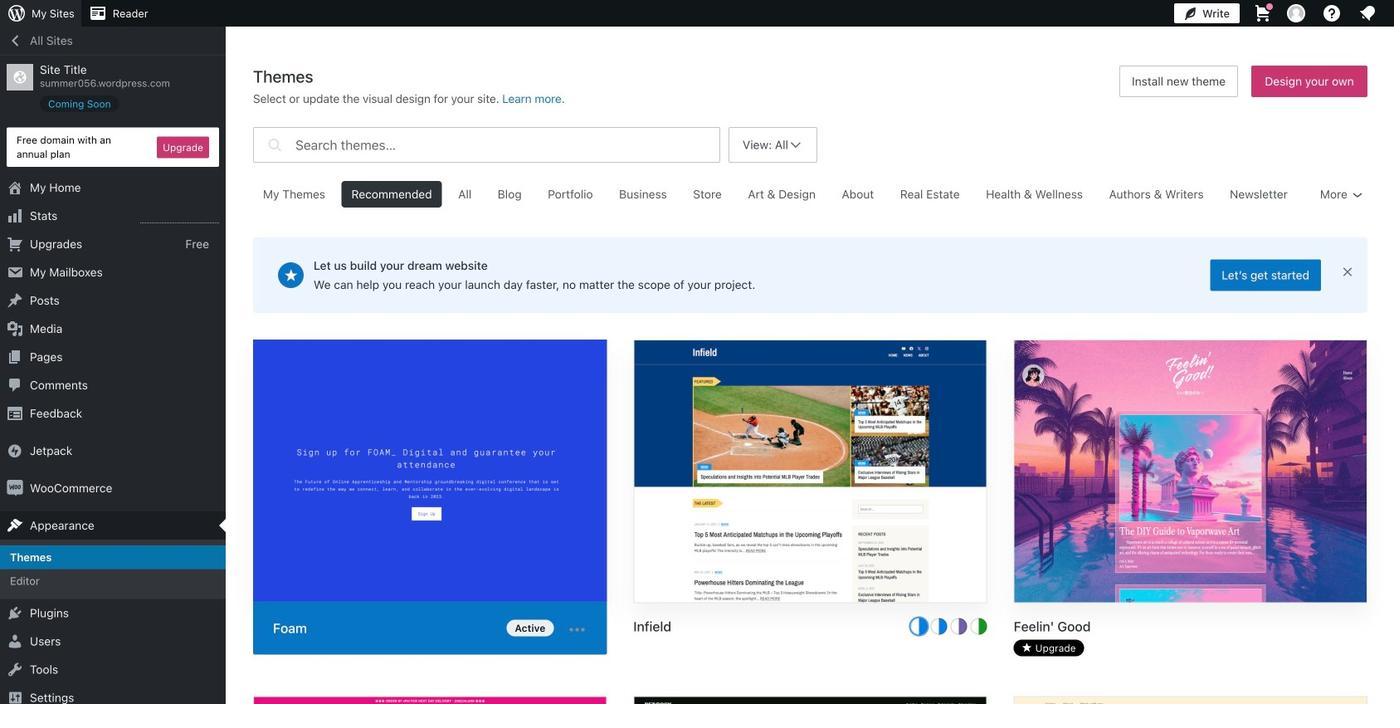 Task type: vqa. For each thing, say whether or not it's contained in the screenshot.
'me'
no



Task type: locate. For each thing, give the bounding box(es) containing it.
3 list item from the top
[[1388, 240, 1395, 302]]

help image
[[1323, 3, 1343, 23]]

a blog theme with a bold vaporwave aesthetic. its nostalgic atmosphere pays homage to the 80s and early 90s. image
[[1015, 340, 1368, 605]]

0 vertical spatial img image
[[7, 443, 23, 459]]

foam is a simple theme that supports full-site editing. it comes with a set of minimal templates and design settings that can be manipulated through global styles. use it to build something beautiful. image
[[253, 340, 607, 605]]

manage your notifications image
[[1358, 3, 1378, 23]]

1 list item from the top
[[1388, 85, 1395, 163]]

2 img image from the top
[[7, 480, 23, 497]]

None search field
[[253, 123, 721, 167]]

1 img image from the top
[[7, 443, 23, 459]]

list item
[[1388, 85, 1395, 163], [1388, 163, 1395, 240], [1388, 240, 1395, 302]]

img image
[[7, 443, 23, 459], [7, 480, 23, 497]]

inspired by the iconic worlds of minecraft and minetest, bedrock is a blog theme that reminds the immersive experience of these games. image
[[635, 697, 987, 704]]

dismiss image
[[1342, 265, 1355, 279]]

a passionate sports fan blog celebrating your favorite game. image
[[635, 340, 987, 605]]

1 vertical spatial img image
[[7, 480, 23, 497]]

my profile image
[[1288, 4, 1306, 22]]



Task type: describe. For each thing, give the bounding box(es) containing it.
Search search field
[[296, 128, 720, 162]]

highest hourly views 0 image
[[140, 213, 219, 223]]

open search image
[[264, 123, 285, 167]]

my shopping cart image
[[1254, 3, 1274, 23]]

more options for theme foam image
[[567, 620, 587, 640]]

2 list item from the top
[[1388, 163, 1395, 240]]

a cheerful wordpress blogging theme dedicated to all things homemade and delightful. image
[[1015, 697, 1368, 704]]

cakely is a business theme perfect for bakers or cake makers with a vibrant colour. image
[[254, 697, 606, 704]]



